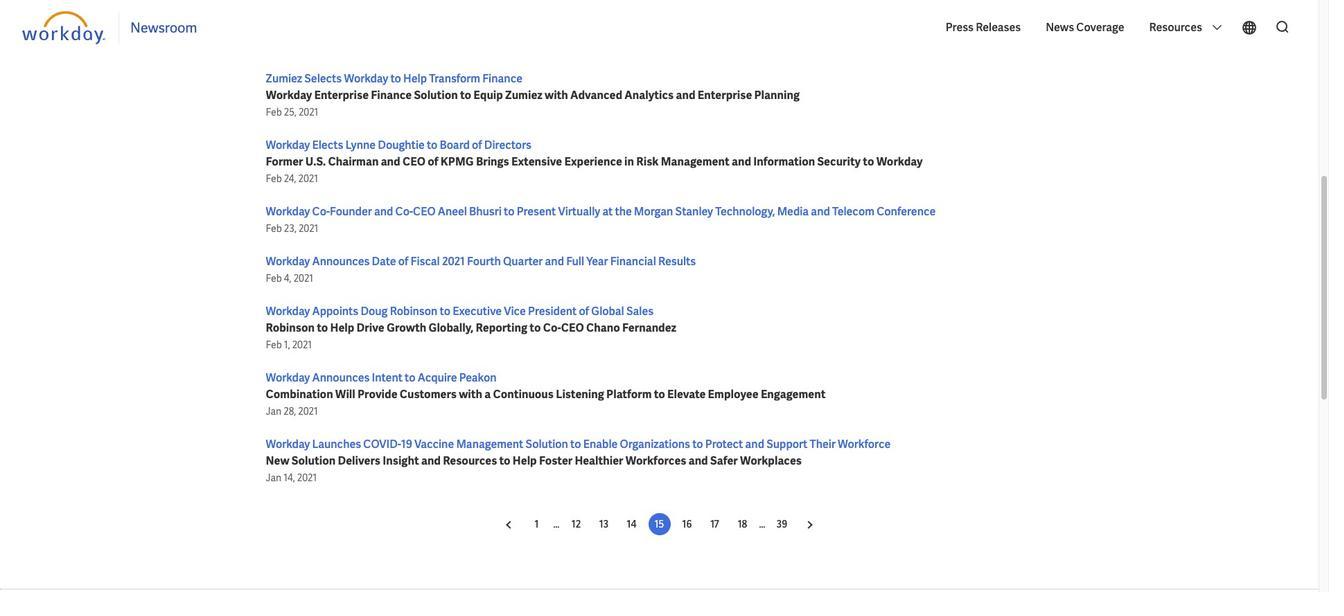 Task type: vqa. For each thing, say whether or not it's contained in the screenshot.


Task type: describe. For each thing, give the bounding box(es) containing it.
vaccine
[[414, 437, 454, 452]]

to left protect
[[692, 437, 703, 452]]

workday up conference
[[876, 155, 923, 169]]

fourth inside fiscal fourth quarter total revenues of $1.13 billion, up 15.9% year over year subscription revenue of $1.01 billion, up 19.8% year over year 24-month subscription revenue backlog of $6.53 billion, up 19.2% year over year total subscription revenue backlog of $10.09 billion, up 21.6% year over year
[[298, 5, 333, 19]]

aneel
[[438, 204, 467, 219]]

organizations
[[620, 437, 690, 452]]

to up globally, at left
[[440, 304, 450, 319]]

2021 right 4,
[[294, 272, 313, 285]]

full
[[566, 254, 584, 269]]

board
[[440, 138, 470, 152]]

of inside workday appoints doug robinson to executive vice president of global sales robinson to help drive growth globally, reporting to co-ceo chano fernandez feb 1, 2021
[[579, 304, 589, 319]]

employee
[[708, 387, 759, 402]]

help inside zumiez selects workday to help transform finance workday enterprise finance solution to equip zumiez with advanced analytics and enterprise planning feb 25, 2021
[[403, 71, 427, 86]]

21.6%
[[923, 21, 953, 36]]

feb inside workday appoints doug robinson to executive vice president of global sales robinson to help drive growth globally, reporting to co-ceo chano fernandez feb 1, 2021
[[266, 339, 282, 351]]

telecom
[[832, 204, 875, 219]]

to inside 'workday co-founder and co-ceo aneel bhusri to present virtually at the morgan stanley technology, media and telecom conference feb 23, 2021'
[[504, 204, 515, 219]]

to left foster
[[499, 454, 510, 468]]

1 horizontal spatial robinson
[[390, 304, 438, 319]]

1 link
[[526, 513, 548, 536]]

and right "media"
[[811, 204, 830, 219]]

of left kpmg
[[428, 155, 438, 169]]

billion, up $10.09
[[819, 5, 854, 19]]

financial
[[610, 254, 656, 269]]

2021 down aneel
[[442, 254, 465, 269]]

enable
[[583, 437, 618, 452]]

show next page image
[[805, 521, 813, 529]]

to right security
[[863, 155, 874, 169]]

workforce
[[838, 437, 891, 452]]

announces for date
[[312, 254, 370, 269]]

workforces
[[626, 454, 686, 468]]

workday for and
[[266, 204, 310, 219]]

with inside zumiez selects workday to help transform finance workday enterprise finance solution to equip zumiez with advanced analytics and enterprise planning feb 25, 2021
[[545, 88, 568, 103]]

39 link
[[771, 513, 793, 536]]

security
[[817, 155, 861, 169]]

4,
[[284, 272, 292, 285]]

16
[[682, 518, 692, 531]]

and down vaccine on the left
[[421, 454, 441, 468]]

will
[[335, 387, 355, 402]]

technology,
[[715, 204, 775, 219]]

2 enterprise from the left
[[698, 88, 752, 103]]

workday announces intent to acquire peakon link
[[266, 371, 497, 385]]

jan inside workday launches covid-19 vaccine management solution to enable organizations to protect and support their workforce new solution delivers insight and resources to help foster healthier workforces and safer workplaces jan 14, 2021
[[266, 472, 282, 484]]

continuous
[[493, 387, 554, 402]]

2 … from the left
[[759, 518, 765, 531]]

foster
[[539, 454, 573, 468]]

at
[[602, 204, 613, 219]]

drive
[[357, 321, 384, 335]]

support
[[767, 437, 808, 452]]

24-
[[983, 5, 999, 19]]

and inside zumiez selects workday to help transform finance workday enterprise finance solution to equip zumiez with advanced analytics and enterprise planning feb 25, 2021
[[676, 88, 695, 103]]

of left $10.09
[[819, 21, 830, 36]]

results
[[658, 254, 696, 269]]

over down 15.9%
[[580, 21, 605, 36]]

19.8%
[[874, 5, 904, 19]]

to right intent
[[405, 371, 415, 385]]

insight
[[383, 454, 419, 468]]

news
[[1046, 20, 1074, 35]]

up left 19.2%
[[506, 21, 521, 36]]

help inside workday appoints doug robinson to executive vice president of global sales robinson to help drive growth globally, reporting to co-ceo chano fernandez feb 1, 2021
[[330, 321, 354, 335]]

$10.09
[[832, 21, 866, 36]]

23,
[[284, 222, 297, 235]]

newsroom
[[130, 19, 197, 37]]

0 vertical spatial finance
[[483, 71, 523, 86]]

planning
[[754, 88, 800, 103]]

year inside the workday announces date of fiscal 2021 fourth quarter and full year financial results feb 4, 2021
[[586, 254, 608, 269]]

workday co-founder and co-ceo aneel bhusri to present virtually at the morgan stanley technology, media and telecom conference feb 23, 2021
[[266, 204, 936, 235]]

resources inside resources link
[[1149, 20, 1204, 35]]

28,
[[284, 405, 296, 418]]

brings
[[476, 155, 509, 169]]

workday announces intent to acquire peakon combination will provide customers with a continuous listening platform to elevate employee engagement jan 28, 2021
[[266, 371, 826, 418]]

workday appoints doug robinson to executive vice president of global sales robinson to help drive growth globally, reporting to co-ceo chano fernandez feb 1, 2021
[[266, 304, 676, 351]]

1 enterprise from the left
[[314, 88, 369, 103]]

conference
[[877, 204, 936, 219]]

to left board
[[427, 138, 438, 152]]

0 horizontal spatial total
[[379, 5, 405, 19]]

2021 inside 'workday co-founder and co-ceo aneel bhusri to present virtually at the morgan stanley technology, media and telecom conference feb 23, 2021'
[[299, 222, 318, 235]]

elevate
[[667, 387, 706, 402]]

25,
[[284, 106, 297, 118]]

workday announces date of fiscal 2021 fourth quarter and full year financial results feb 4, 2021
[[266, 254, 696, 285]]

growth
[[387, 321, 426, 335]]

with inside workday announces intent to acquire peakon combination will provide customers with a continuous listening platform to elevate employee engagement jan 28, 2021
[[459, 387, 482, 402]]

revenues
[[407, 5, 457, 19]]

resources inside workday launches covid-19 vaccine management solution to enable organizations to protect and support their workforce new solution delivers insight and resources to help foster healthier workforces and safer workplaces jan 14, 2021
[[443, 454, 497, 468]]

ceo inside 'workday co-founder and co-ceo aneel bhusri to present virtually at the morgan stanley technology, media and telecom conference feb 23, 2021'
[[413, 204, 436, 219]]

equip
[[473, 88, 503, 103]]

17
[[710, 518, 719, 531]]

15
[[655, 518, 664, 531]]

over up '21.6%' at the right of the page
[[931, 5, 956, 19]]

go to the newsroom homepage image
[[22, 11, 107, 44]]

14 link
[[621, 513, 643, 536]]

virtually
[[558, 204, 600, 219]]

15.9%
[[553, 5, 583, 19]]

doughtie
[[378, 138, 425, 152]]

morgan
[[634, 204, 673, 219]]

and left safer
[[689, 454, 708, 468]]

quarter inside the workday announces date of fiscal 2021 fourth quarter and full year financial results feb 4, 2021
[[503, 254, 543, 269]]

bhusri
[[469, 204, 502, 219]]

up up $10.09
[[857, 5, 871, 19]]

resources link
[[1142, 10, 1230, 46]]

$1.13
[[472, 5, 497, 19]]

1 backlog from the left
[[381, 21, 423, 36]]

former
[[266, 155, 303, 169]]

releases
[[976, 20, 1021, 35]]

to left the elevate
[[654, 387, 665, 402]]

fiscal inside fiscal fourth quarter total revenues of $1.13 billion, up 15.9% year over year subscription revenue of $1.01 billion, up 19.8% year over year 24-month subscription revenue backlog of $6.53 billion, up 19.2% year over year total subscription revenue backlog of $10.09 billion, up 21.6% year over year
[[266, 5, 296, 19]]

workday right selects
[[344, 71, 388, 86]]

workday co-founder and co-ceo aneel bhusri to present virtually at the morgan stanley technology, media and telecom conference link
[[266, 204, 936, 219]]

billion, up 19.2%
[[499, 5, 534, 19]]

media
[[777, 204, 809, 219]]

globally,
[[429, 321, 474, 335]]

workday elects lynne doughtie to board of directors former u.s. chairman and ceo of kpmg brings extensive experience in risk management and information security to workday feb 24, 2021
[[266, 138, 923, 185]]

jan inside workday announces intent to acquire peakon combination will provide customers with a continuous listening platform to elevate employee engagement jan 28, 2021
[[266, 405, 282, 418]]

acquire
[[418, 371, 457, 385]]

safer
[[710, 454, 738, 468]]

0 horizontal spatial robinson
[[266, 321, 315, 335]]

24,
[[284, 173, 296, 185]]

appoints
[[312, 304, 358, 319]]

provide
[[358, 387, 397, 402]]

executive
[[453, 304, 502, 319]]

0 horizontal spatial finance
[[371, 88, 412, 103]]

19
[[401, 437, 412, 452]]

feb inside 'workday co-founder and co-ceo aneel bhusri to present virtually at the morgan stanley technology, media and telecom conference feb 23, 2021'
[[266, 222, 282, 235]]

1 horizontal spatial co-
[[395, 204, 413, 219]]

lynne
[[345, 138, 376, 152]]

and down workday elects lynne doughtie to board of directors link at the top of the page
[[381, 155, 400, 169]]

zumiez selects workday to help transform finance workday enterprise finance solution to equip zumiez with advanced analytics and enterprise planning feb 25, 2021
[[266, 71, 800, 118]]

announces for intent
[[312, 371, 370, 385]]

reporting
[[476, 321, 527, 335]]

healthier
[[575, 454, 623, 468]]



Task type: locate. For each thing, give the bounding box(es) containing it.
workday up the 25,
[[266, 88, 312, 103]]

management inside workday launches covid-19 vaccine management solution to enable organizations to protect and support their workforce new solution delivers insight and resources to help foster healthier workforces and safer workplaces jan 14, 2021
[[456, 437, 523, 452]]

directors
[[484, 138, 532, 152]]

0 vertical spatial with
[[545, 88, 568, 103]]

fourth inside the workday announces date of fiscal 2021 fourth quarter and full year financial results feb 4, 2021
[[467, 254, 501, 269]]

2021 right the 1,
[[292, 339, 312, 351]]

zumiez
[[266, 71, 302, 86], [505, 88, 542, 103]]

0 vertical spatial ceo
[[403, 155, 425, 169]]

0 horizontal spatial resources
[[443, 454, 497, 468]]

ceo
[[403, 155, 425, 169], [413, 204, 436, 219], [561, 321, 584, 335]]

platform
[[606, 387, 652, 402]]

help left foster
[[513, 454, 537, 468]]

2 vertical spatial solution
[[292, 454, 336, 468]]

listening
[[556, 387, 604, 402]]

1 horizontal spatial fourth
[[467, 254, 501, 269]]

2 jan from the top
[[266, 472, 282, 484]]

0 vertical spatial fourth
[[298, 5, 333, 19]]

with left a
[[459, 387, 482, 402]]

total left revenues
[[379, 5, 405, 19]]

2 feb from the top
[[266, 173, 282, 185]]

and right analytics
[[676, 88, 695, 103]]

coverage
[[1076, 20, 1124, 35]]

2 vertical spatial help
[[513, 454, 537, 468]]

announces inside workday announces intent to acquire peakon combination will provide customers with a continuous listening platform to elevate employee engagement jan 28, 2021
[[312, 371, 370, 385]]

workday down 4,
[[266, 304, 310, 319]]

advanced
[[570, 88, 622, 103]]

and right founder
[[374, 204, 393, 219]]

newsroom link
[[130, 19, 197, 37]]

resources
[[1149, 20, 1204, 35], [443, 454, 497, 468]]

2021 inside workday launches covid-19 vaccine management solution to enable organizations to protect and support their workforce new solution delivers insight and resources to help foster healthier workforces and safer workplaces jan 14, 2021
[[297, 472, 317, 484]]

vice
[[504, 304, 526, 319]]

workday up former
[[266, 138, 310, 152]]

covid-
[[363, 437, 401, 452]]

workday for doughtie
[[266, 138, 310, 152]]

jan left 28, at the bottom left of page
[[266, 405, 282, 418]]

management
[[661, 155, 730, 169], [456, 437, 523, 452]]

billion, down $1.13
[[468, 21, 504, 36]]

0 vertical spatial fiscal
[[266, 5, 296, 19]]

2 announces from the top
[[312, 371, 370, 385]]

2021 right 23,
[[299, 222, 318, 235]]

over right 15.9%
[[610, 5, 636, 19]]

4 feb from the top
[[266, 272, 282, 285]]

2 vertical spatial ceo
[[561, 321, 584, 335]]

0 horizontal spatial fourth
[[298, 5, 333, 19]]

total up analytics
[[632, 21, 658, 36]]

engagement
[[761, 387, 826, 402]]

workday up 4,
[[266, 254, 310, 269]]

management down a
[[456, 437, 523, 452]]

0 horizontal spatial help
[[330, 321, 354, 335]]

press
[[946, 20, 974, 35]]

to left transform
[[390, 71, 401, 86]]

fourth down bhusri
[[467, 254, 501, 269]]

up left '21.6%' at the right of the page
[[906, 21, 921, 36]]

1 horizontal spatial management
[[661, 155, 730, 169]]

1 horizontal spatial total
[[632, 21, 658, 36]]

1 vertical spatial robinson
[[266, 321, 315, 335]]

backlog
[[381, 21, 423, 36], [776, 21, 817, 36]]

2 horizontal spatial solution
[[526, 437, 568, 452]]

to left enable
[[570, 437, 581, 452]]

workday inside workday appoints doug robinson to executive vice president of global sales robinson to help drive growth globally, reporting to co-ceo chano fernandez feb 1, 2021
[[266, 304, 310, 319]]

founder
[[330, 204, 372, 219]]

… left 12
[[553, 518, 560, 531]]

backlog down revenues
[[381, 21, 423, 36]]

robinson up the 1,
[[266, 321, 315, 335]]

$1.01
[[791, 5, 817, 19]]

1 vertical spatial ceo
[[413, 204, 436, 219]]

39
[[777, 518, 787, 531]]

quarter inside fiscal fourth quarter total revenues of $1.13 billion, up 15.9% year over year subscription revenue of $1.01 billion, up 19.8% year over year 24-month subscription revenue backlog of $6.53 billion, up 19.2% year over year total subscription revenue backlog of $10.09 billion, up 21.6% year over year
[[335, 5, 376, 19]]

workday inside workday launches covid-19 vaccine management solution to enable organizations to protect and support their workforce new solution delivers insight and resources to help foster healthier workforces and safer workplaces jan 14, 2021
[[266, 437, 310, 452]]

ceo inside workday elects lynne doughtie to board of directors former u.s. chairman and ceo of kpmg brings extensive experience in risk management and information security to workday feb 24, 2021
[[403, 155, 425, 169]]

to down president
[[530, 321, 541, 335]]

solution down transform
[[414, 88, 458, 103]]

workday
[[344, 71, 388, 86], [266, 88, 312, 103], [266, 138, 310, 152], [876, 155, 923, 169], [266, 204, 310, 219], [266, 254, 310, 269], [266, 304, 310, 319], [266, 371, 310, 385], [266, 437, 310, 452]]

zumiez up the 25,
[[266, 71, 302, 86]]

and inside the workday announces date of fiscal 2021 fourth quarter and full year financial results feb 4, 2021
[[545, 254, 564, 269]]

management inside workday elects lynne doughtie to board of directors former u.s. chairman and ceo of kpmg brings extensive experience in risk management and information security to workday feb 24, 2021
[[661, 155, 730, 169]]

workday for robinson
[[266, 304, 310, 319]]

1 vertical spatial solution
[[526, 437, 568, 452]]

over
[[610, 5, 636, 19], [931, 5, 956, 19], [580, 21, 605, 36], [980, 21, 1005, 36]]

1 horizontal spatial zumiez
[[505, 88, 542, 103]]

management right risk
[[661, 155, 730, 169]]

to right bhusri
[[504, 204, 515, 219]]

fiscal fourth quarter total revenues of $1.13 billion, up 15.9% year over year subscription revenue of $1.01 billion, up 19.8% year over year 24-month subscription revenue backlog of $6.53 billion, up 19.2% year over year total subscription revenue backlog of $10.09 billion, up 21.6% year over year
[[266, 5, 1033, 36]]

u.s.
[[305, 155, 326, 169]]

1 horizontal spatial solution
[[414, 88, 458, 103]]

co- down u.s.
[[312, 204, 330, 219]]

year
[[586, 5, 608, 19], [638, 5, 660, 19], [906, 5, 928, 19], [958, 5, 981, 19], [555, 21, 577, 36], [607, 21, 630, 36], [955, 21, 978, 36], [1007, 21, 1030, 36], [586, 254, 608, 269]]

enterprise down selects
[[314, 88, 369, 103]]

1 vertical spatial with
[[459, 387, 482, 402]]

feb left 23,
[[266, 222, 282, 235]]

robinson
[[390, 304, 438, 319], [266, 321, 315, 335]]

workday inside the workday announces date of fiscal 2021 fourth quarter and full year financial results feb 4, 2021
[[266, 254, 310, 269]]

1 vertical spatial jan
[[266, 472, 282, 484]]

protect
[[705, 437, 743, 452]]

subscription
[[663, 5, 729, 19], [266, 21, 332, 36], [660, 21, 727, 36]]

chairman
[[328, 155, 379, 169]]

announces
[[312, 254, 370, 269], [312, 371, 370, 385]]

2021 inside workday appoints doug robinson to executive vice president of global sales robinson to help drive growth globally, reporting to co-ceo chano fernandez feb 1, 2021
[[292, 339, 312, 351]]

and left full
[[545, 254, 564, 269]]

feb inside the workday announces date of fiscal 2021 fourth quarter and full year financial results feb 4, 2021
[[266, 272, 282, 285]]

of inside the workday announces date of fiscal 2021 fourth quarter and full year financial results feb 4, 2021
[[398, 254, 408, 269]]

announces up will
[[312, 371, 370, 385]]

enterprise left planning on the top of the page
[[698, 88, 752, 103]]

to
[[390, 71, 401, 86], [460, 88, 471, 103], [427, 138, 438, 152], [863, 155, 874, 169], [504, 204, 515, 219], [440, 304, 450, 319], [317, 321, 328, 335], [530, 321, 541, 335], [405, 371, 415, 385], [654, 387, 665, 402], [570, 437, 581, 452], [692, 437, 703, 452], [499, 454, 510, 468]]

workday up combination
[[266, 371, 310, 385]]

1 horizontal spatial resources
[[1149, 20, 1204, 35]]

of left "$1.01"
[[778, 5, 789, 19]]

solution up foster
[[526, 437, 568, 452]]

co- down president
[[543, 321, 561, 335]]

doug
[[361, 304, 388, 319]]

16 link
[[676, 513, 698, 536]]

5 feb from the top
[[266, 339, 282, 351]]

the
[[615, 204, 632, 219]]

and
[[676, 88, 695, 103], [381, 155, 400, 169], [732, 155, 751, 169], [374, 204, 393, 219], [811, 204, 830, 219], [545, 254, 564, 269], [745, 437, 764, 452], [421, 454, 441, 468], [689, 454, 708, 468]]

0 vertical spatial announces
[[312, 254, 370, 269]]

1
[[535, 518, 539, 531]]

help left transform
[[403, 71, 427, 86]]

robinson up growth
[[390, 304, 438, 319]]

0 horizontal spatial backlog
[[381, 21, 423, 36]]

backlog down "$1.01"
[[776, 21, 817, 36]]

0 horizontal spatial co-
[[312, 204, 330, 219]]

ceo inside workday appoints doug robinson to executive vice president of global sales robinson to help drive growth globally, reporting to co-ceo chano fernandez feb 1, 2021
[[561, 321, 584, 335]]

workday launches covid-19 vaccine management solution to enable organizations to protect and support their workforce new solution delivers insight and resources to help foster healthier workforces and safer workplaces jan 14, 2021
[[266, 437, 891, 484]]

of right date
[[398, 254, 408, 269]]

1 vertical spatial zumiez
[[505, 88, 542, 103]]

1 vertical spatial fourth
[[467, 254, 501, 269]]

news coverage
[[1046, 20, 1124, 35]]

launches
[[312, 437, 361, 452]]

news coverage link
[[1039, 10, 1131, 46]]

1 horizontal spatial with
[[545, 88, 568, 103]]

2021 inside workday elects lynne doughtie to board of directors former u.s. chairman and ceo of kpmg brings extensive experience in risk management and information security to workday feb 24, 2021
[[298, 173, 318, 185]]

1 vertical spatial finance
[[371, 88, 412, 103]]

$6.53
[[438, 21, 466, 36]]

1 announces from the top
[[312, 254, 370, 269]]

of left the 'global'
[[579, 304, 589, 319]]

their
[[810, 437, 836, 452]]

1 horizontal spatial help
[[403, 71, 427, 86]]

zumiez right equip
[[505, 88, 542, 103]]

2021 right 28, at the bottom left of page
[[298, 405, 318, 418]]

0 vertical spatial management
[[661, 155, 730, 169]]

…
[[553, 518, 560, 531], [759, 518, 765, 531]]

experience
[[564, 155, 622, 169]]

0 horizontal spatial management
[[456, 437, 523, 452]]

co- inside workday appoints doug robinson to executive vice president of global sales robinson to help drive growth globally, reporting to co-ceo chano fernandez feb 1, 2021
[[543, 321, 561, 335]]

workday announces date of fiscal 2021 fourth quarter and full year financial results link
[[266, 254, 696, 269]]

announces left date
[[312, 254, 370, 269]]

a
[[485, 387, 491, 402]]

2 horizontal spatial co-
[[543, 321, 561, 335]]

ceo down doughtie
[[403, 155, 425, 169]]

0 horizontal spatial …
[[553, 518, 560, 531]]

2021 right the 25,
[[299, 106, 318, 118]]

2 horizontal spatial help
[[513, 454, 537, 468]]

17 link
[[704, 513, 726, 536]]

1 vertical spatial fiscal
[[411, 254, 440, 269]]

1 vertical spatial quarter
[[503, 254, 543, 269]]

0 vertical spatial zumiez
[[266, 71, 302, 86]]

press releases link
[[939, 10, 1028, 46]]

intent
[[372, 371, 403, 385]]

workday for of
[[266, 254, 310, 269]]

ceo down president
[[561, 321, 584, 335]]

14,
[[284, 472, 295, 484]]

to down appoints
[[317, 321, 328, 335]]

0 vertical spatial quarter
[[335, 5, 376, 19]]

billion,
[[499, 5, 534, 19], [819, 5, 854, 19], [468, 21, 504, 36], [868, 21, 904, 36]]

of down revenues
[[425, 21, 436, 36]]

1,
[[284, 339, 290, 351]]

2021 right 24, on the left
[[298, 173, 318, 185]]

0 horizontal spatial enterprise
[[314, 88, 369, 103]]

2021 right 14,
[[297, 472, 317, 484]]

fiscal inside the workday announces date of fiscal 2021 fourth quarter and full year financial results feb 4, 2021
[[411, 254, 440, 269]]

2 backlog from the left
[[776, 21, 817, 36]]

1 feb from the top
[[266, 106, 282, 118]]

information
[[753, 155, 815, 169]]

extensive
[[511, 155, 562, 169]]

None search field
[[1266, 13, 1297, 42]]

of left $1.13
[[459, 5, 470, 19]]

0 vertical spatial total
[[379, 5, 405, 19]]

1 jan from the top
[[266, 405, 282, 418]]

2021 inside zumiez selects workday to help transform finance workday enterprise finance solution to equip zumiez with advanced analytics and enterprise planning feb 25, 2021
[[299, 106, 318, 118]]

risk
[[636, 155, 659, 169]]

0 horizontal spatial quarter
[[335, 5, 376, 19]]

feb inside workday elects lynne doughtie to board of directors former u.s. chairman and ceo of kpmg brings extensive experience in risk management and information security to workday feb 24, 2021
[[266, 173, 282, 185]]

and left information
[[732, 155, 751, 169]]

analytics
[[625, 88, 674, 103]]

workday appoints doug robinson to executive vice president of global sales link
[[266, 304, 654, 319]]

13 link
[[593, 513, 615, 536]]

1 horizontal spatial backlog
[[776, 21, 817, 36]]

and up workplaces
[[745, 437, 764, 452]]

1 vertical spatial management
[[456, 437, 523, 452]]

2021 inside workday announces intent to acquire peakon combination will provide customers with a continuous listening platform to elevate employee engagement jan 28, 2021
[[298, 405, 318, 418]]

workday up 23,
[[266, 204, 310, 219]]

3 feb from the top
[[266, 222, 282, 235]]

up up 19.2%
[[536, 5, 551, 19]]

co- left aneel
[[395, 204, 413, 219]]

workday up new
[[266, 437, 310, 452]]

workday for 19
[[266, 437, 310, 452]]

solution
[[414, 88, 458, 103], [526, 437, 568, 452], [292, 454, 336, 468]]

solution down the launches
[[292, 454, 336, 468]]

help inside workday launches covid-19 vaccine management solution to enable organizations to protect and support their workforce new solution delivers insight and resources to help foster healthier workforces and safer workplaces jan 14, 2021
[[513, 454, 537, 468]]

1 horizontal spatial fiscal
[[411, 254, 440, 269]]

help down appoints
[[330, 321, 354, 335]]

0 vertical spatial help
[[403, 71, 427, 86]]

0 vertical spatial jan
[[266, 405, 282, 418]]

0 vertical spatial solution
[[414, 88, 458, 103]]

workplaces
[[740, 454, 802, 468]]

of
[[459, 5, 470, 19], [778, 5, 789, 19], [425, 21, 436, 36], [819, 21, 830, 36], [472, 138, 482, 152], [428, 155, 438, 169], [398, 254, 408, 269], [579, 304, 589, 319]]

finance down zumiez selects workday to help transform finance link
[[371, 88, 412, 103]]

1 vertical spatial resources
[[443, 454, 497, 468]]

1 vertical spatial help
[[330, 321, 354, 335]]

1 horizontal spatial …
[[759, 518, 765, 531]]

month
[[999, 5, 1033, 19]]

1 … from the left
[[553, 518, 560, 531]]

1 horizontal spatial quarter
[[503, 254, 543, 269]]

feb left 24, on the left
[[266, 173, 282, 185]]

current page 15 element
[[648, 518, 670, 531]]

zumiez selects workday to help transform finance link
[[266, 71, 523, 86]]

13
[[599, 518, 609, 531]]

announces inside the workday announces date of fiscal 2021 fourth quarter and full year financial results feb 4, 2021
[[312, 254, 370, 269]]

18 link
[[731, 513, 754, 536]]

ceo left aneel
[[413, 204, 436, 219]]

1 vertical spatial announces
[[312, 371, 370, 385]]

1 horizontal spatial enterprise
[[698, 88, 752, 103]]

0 vertical spatial resources
[[1149, 20, 1204, 35]]

feb inside zumiez selects workday to help transform finance workday enterprise finance solution to equip zumiez with advanced analytics and enterprise planning feb 25, 2021
[[266, 106, 282, 118]]

0 horizontal spatial solution
[[292, 454, 336, 468]]

feb left the 1,
[[266, 339, 282, 351]]

show previous page image
[[506, 521, 514, 529]]

feb left the 25,
[[266, 106, 282, 118]]

1 vertical spatial total
[[632, 21, 658, 36]]

kpmg
[[441, 155, 474, 169]]

to down transform
[[460, 88, 471, 103]]

of right board
[[472, 138, 482, 152]]

workday inside 'workday co-founder and co-ceo aneel bhusri to present virtually at the morgan stanley technology, media and telecom conference feb 23, 2021'
[[266, 204, 310, 219]]

0 vertical spatial robinson
[[390, 304, 438, 319]]

present
[[517, 204, 556, 219]]

0 horizontal spatial zumiez
[[266, 71, 302, 86]]

customers
[[400, 387, 457, 402]]

delivers
[[338, 454, 380, 468]]

workday inside workday announces intent to acquire peakon combination will provide customers with a continuous listening platform to elevate employee engagement jan 28, 2021
[[266, 371, 310, 385]]

workday for to
[[266, 371, 310, 385]]

fourth up selects
[[298, 5, 333, 19]]

selects
[[304, 71, 342, 86]]

1 horizontal spatial finance
[[483, 71, 523, 86]]

global
[[591, 304, 624, 319]]

0 horizontal spatial fiscal
[[266, 5, 296, 19]]

12
[[572, 518, 581, 531]]

enterprise
[[314, 88, 369, 103], [698, 88, 752, 103]]

president
[[528, 304, 577, 319]]

help
[[403, 71, 427, 86], [330, 321, 354, 335], [513, 454, 537, 468]]

over down 24-
[[980, 21, 1005, 36]]

finance up equip
[[483, 71, 523, 86]]

solution inside zumiez selects workday to help transform finance workday enterprise finance solution to equip zumiez with advanced analytics and enterprise planning feb 25, 2021
[[414, 88, 458, 103]]

billion, down 19.8%
[[868, 21, 904, 36]]

0 horizontal spatial with
[[459, 387, 482, 402]]

jan
[[266, 405, 282, 418], [266, 472, 282, 484]]

feb left 4,
[[266, 272, 282, 285]]

jan left 14,
[[266, 472, 282, 484]]

with left 'advanced'
[[545, 88, 568, 103]]

globe icon image
[[1241, 19, 1258, 36]]

… left 39 on the right of page
[[759, 518, 765, 531]]



